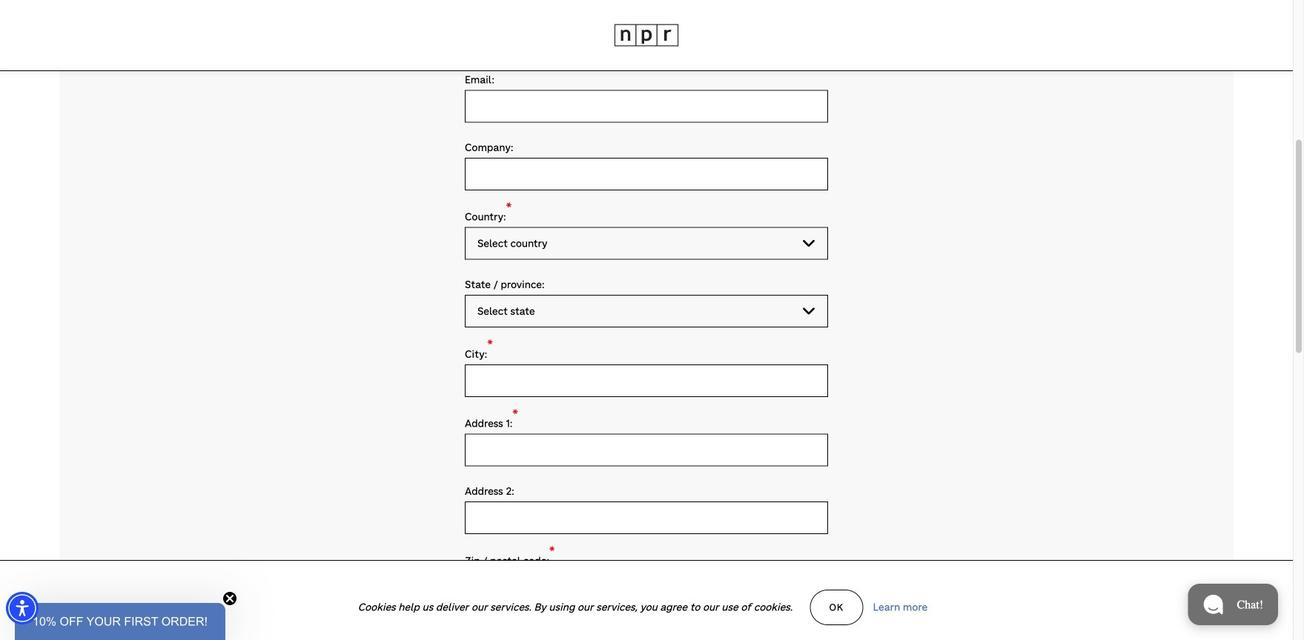 Task type: locate. For each thing, give the bounding box(es) containing it.
None text field
[[465, 20, 829, 53], [465, 158, 829, 190], [465, 365, 829, 397], [465, 434, 829, 467], [465, 20, 829, 53], [465, 158, 829, 190], [465, 365, 829, 397], [465, 434, 829, 467]]

None text field
[[465, 502, 829, 535], [465, 572, 829, 604], [465, 502, 829, 535], [465, 572, 829, 604]]

None email field
[[465, 90, 829, 123]]



Task type: describe. For each thing, give the bounding box(es) containing it.
close teaser image
[[223, 592, 237, 607]]

npr shop logo image
[[613, 24, 680, 46]]



